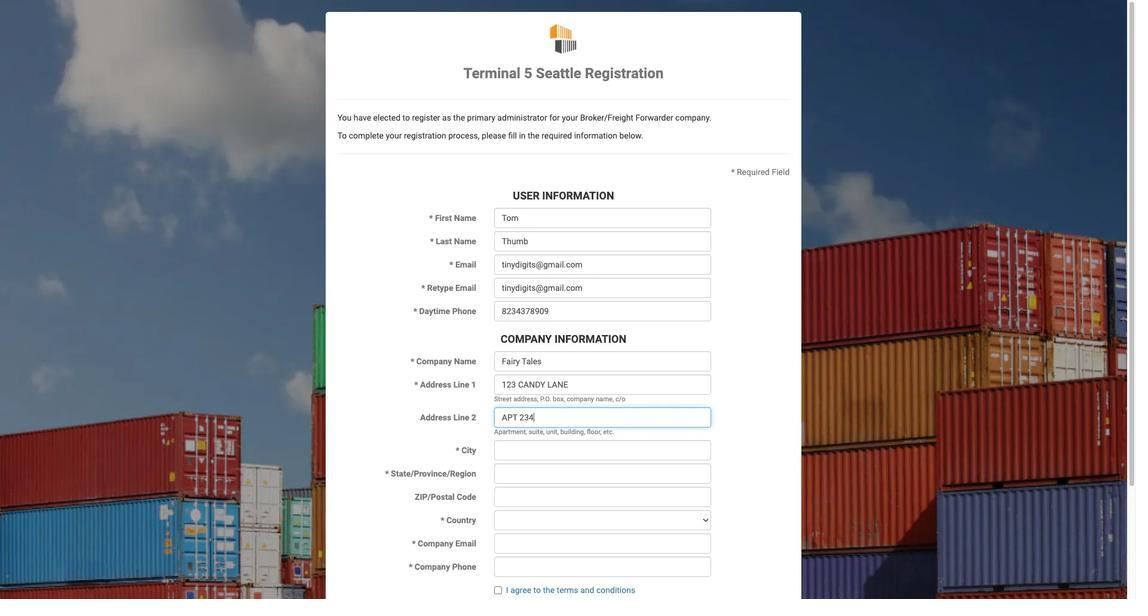 Task type: vqa. For each thing, say whether or not it's contained in the screenshot.
Email related to * Retype Email
yes



Task type: describe. For each thing, give the bounding box(es) containing it.
primary
[[467, 113, 496, 123]]

* for * last name
[[430, 237, 434, 246]]

unit,
[[546, 429, 559, 436]]

1 horizontal spatial to
[[534, 586, 541, 595]]

please
[[482, 131, 506, 141]]

* daytime phone
[[413, 307, 476, 316]]

process,
[[448, 131, 480, 141]]

zip/postal
[[415, 493, 455, 502]]

1 vertical spatial your
[[386, 131, 402, 141]]

administrator
[[498, 113, 547, 123]]

etc.
[[603, 429, 614, 436]]

terminal 5 seattle registration
[[464, 65, 664, 82]]

user information
[[513, 190, 614, 202]]

ZIP/Postal Code text field
[[494, 487, 711, 508]]

1 vertical spatial the
[[528, 131, 540, 141]]

required
[[737, 168, 770, 177]]

apartment,
[[494, 429, 527, 436]]

* for * country
[[441, 516, 445, 525]]

1 address from the top
[[420, 380, 451, 390]]

phone for * daytime phone
[[452, 307, 476, 316]]

city
[[462, 446, 476, 455]]

* Email text field
[[494, 255, 711, 275]]

* email
[[450, 260, 476, 270]]

* for * city
[[456, 446, 460, 455]]

* Company Email text field
[[494, 534, 711, 554]]

to
[[338, 131, 347, 141]]

* for * email
[[450, 260, 453, 270]]

information for user information
[[542, 190, 614, 202]]

* for * daytime phone
[[413, 307, 417, 316]]

* Last Name text field
[[494, 231, 711, 252]]

name for * last name
[[454, 237, 476, 246]]

suite,
[[529, 429, 545, 436]]

address line 2
[[420, 413, 476, 423]]

* first name
[[429, 214, 476, 223]]

registration
[[404, 131, 446, 141]]

company for email
[[418, 539, 453, 549]]

for
[[549, 113, 560, 123]]

1 line from the top
[[453, 380, 469, 390]]

elected
[[373, 113, 401, 123]]

registration
[[585, 65, 664, 82]]

0 vertical spatial your
[[562, 113, 578, 123]]

company for name
[[417, 357, 452, 366]]

in
[[519, 131, 526, 141]]

zip/postal code
[[415, 493, 476, 502]]

retype
[[427, 283, 453, 293]]

you
[[338, 113, 352, 123]]

Address Line 2 text field
[[494, 408, 711, 428]]

state/province/region
[[391, 469, 476, 479]]

1
[[472, 380, 476, 390]]

to complete your registration process, please fill in the required information below.
[[338, 131, 643, 141]]

* for * retype email
[[421, 283, 425, 293]]

phone for * company phone
[[452, 563, 476, 572]]

email for * retype email
[[455, 283, 476, 293]]

* Company Name text field
[[494, 351, 711, 372]]

i agree to the terms and conditions
[[506, 586, 636, 595]]

* Retype Email text field
[[494, 278, 711, 298]]

first
[[435, 214, 452, 223]]

floor,
[[587, 429, 602, 436]]

building,
[[561, 429, 585, 436]]

last
[[436, 237, 452, 246]]

* City text field
[[494, 441, 711, 461]]

* for * required field
[[731, 168, 735, 177]]



Task type: locate. For each thing, give the bounding box(es) containing it.
1 vertical spatial email
[[455, 283, 476, 293]]

* up * address line 1
[[411, 357, 414, 366]]

address,
[[514, 396, 539, 403]]

0 vertical spatial the
[[453, 113, 465, 123]]

0 vertical spatial information
[[542, 190, 614, 202]]

* company phone
[[409, 563, 476, 572]]

0 vertical spatial address
[[420, 380, 451, 390]]

fill
[[508, 131, 517, 141]]

to right agree
[[534, 586, 541, 595]]

to
[[403, 113, 410, 123], [534, 586, 541, 595]]

* for * first name
[[429, 214, 433, 223]]

0 horizontal spatial your
[[386, 131, 402, 141]]

2 address from the top
[[420, 413, 451, 423]]

terms
[[557, 586, 579, 595]]

* Company Phone text field
[[494, 557, 711, 577]]

* down * company email
[[409, 563, 413, 572]]

0 vertical spatial phone
[[452, 307, 476, 316]]

3 name from the top
[[454, 357, 476, 366]]

address down * company name
[[420, 380, 451, 390]]

* for * address line 1
[[414, 380, 418, 390]]

2 phone from the top
[[452, 563, 476, 572]]

terminal
[[464, 65, 521, 82]]

* last name
[[430, 237, 476, 246]]

information
[[574, 131, 617, 141]]

email down country
[[455, 539, 476, 549]]

* required field
[[731, 168, 790, 177]]

name right first
[[454, 214, 476, 223]]

1 horizontal spatial the
[[528, 131, 540, 141]]

information up * company name text field
[[555, 333, 627, 346]]

* for * state/province/region
[[385, 469, 389, 479]]

1 horizontal spatial your
[[562, 113, 578, 123]]

2 vertical spatial email
[[455, 539, 476, 549]]

1 vertical spatial information
[[555, 333, 627, 346]]

* left the daytime on the bottom
[[413, 307, 417, 316]]

* company email
[[412, 539, 476, 549]]

field
[[772, 168, 790, 177]]

1 vertical spatial address
[[420, 413, 451, 423]]

1 vertical spatial to
[[534, 586, 541, 595]]

company.
[[676, 113, 712, 123]]

email for * company email
[[455, 539, 476, 549]]

3 email from the top
[[455, 539, 476, 549]]

* for * company name
[[411, 357, 414, 366]]

daytime
[[419, 307, 450, 316]]

1 email from the top
[[455, 260, 476, 270]]

* company name
[[411, 357, 476, 366]]

line
[[453, 380, 469, 390], [453, 413, 469, 423]]

email
[[455, 260, 476, 270], [455, 283, 476, 293], [455, 539, 476, 549]]

required
[[542, 131, 572, 141]]

forwarder
[[636, 113, 673, 123]]

2
[[472, 413, 476, 423]]

name up the 1
[[454, 357, 476, 366]]

* Daytime Phone text field
[[494, 301, 711, 322]]

street address, p.o. box, company name, c/o
[[494, 396, 626, 403]]

* left city
[[456, 446, 460, 455]]

to right elected
[[403, 113, 410, 123]]

1 name from the top
[[454, 214, 476, 223]]

* State/Province/Region text field
[[494, 464, 711, 484]]

2 line from the top
[[453, 413, 469, 423]]

agree
[[511, 586, 531, 595]]

* country
[[441, 516, 476, 525]]

0 vertical spatial name
[[454, 214, 476, 223]]

the left terms
[[543, 586, 555, 595]]

* Address Line 1 text field
[[494, 375, 711, 395]]

company information
[[501, 333, 627, 346]]

name right last
[[454, 237, 476, 246]]

phone down * company email
[[452, 563, 476, 572]]

conditions
[[597, 586, 636, 595]]

address down * address line 1
[[420, 413, 451, 423]]

0 vertical spatial email
[[455, 260, 476, 270]]

email down * last name
[[455, 260, 476, 270]]

0 vertical spatial line
[[453, 380, 469, 390]]

as
[[442, 113, 451, 123]]

1 phone from the top
[[452, 307, 476, 316]]

* left retype
[[421, 283, 425, 293]]

user
[[513, 190, 540, 202]]

* left first
[[429, 214, 433, 223]]

address
[[420, 380, 451, 390], [420, 413, 451, 423]]

* retype email
[[421, 283, 476, 293]]

* down * last name
[[450, 260, 453, 270]]

phone
[[452, 307, 476, 316], [452, 563, 476, 572]]

box,
[[553, 396, 565, 403]]

i agree to the terms and conditions link
[[506, 586, 636, 595]]

your
[[562, 113, 578, 123], [386, 131, 402, 141]]

*
[[731, 168, 735, 177], [429, 214, 433, 223], [430, 237, 434, 246], [450, 260, 453, 270], [421, 283, 425, 293], [413, 307, 417, 316], [411, 357, 414, 366], [414, 380, 418, 390], [456, 446, 460, 455], [385, 469, 389, 479], [441, 516, 445, 525], [412, 539, 416, 549], [409, 563, 413, 572]]

broker/freight
[[580, 113, 634, 123]]

name for * company name
[[454, 357, 476, 366]]

c/o
[[616, 396, 626, 403]]

2 vertical spatial name
[[454, 357, 476, 366]]

below.
[[620, 131, 643, 141]]

register
[[412, 113, 440, 123]]

p.o.
[[540, 396, 551, 403]]

email down * email at the left top
[[455, 283, 476, 293]]

apartment, suite, unit, building, floor, etc.
[[494, 429, 614, 436]]

1 vertical spatial phone
[[452, 563, 476, 572]]

* up the * company phone
[[412, 539, 416, 549]]

* for * company email
[[412, 539, 416, 549]]

you have elected to register as the primary administrator for your broker/freight forwarder company.
[[338, 113, 712, 123]]

* down * company name
[[414, 380, 418, 390]]

information for company information
[[555, 333, 627, 346]]

* left last
[[430, 237, 434, 246]]

1 vertical spatial line
[[453, 413, 469, 423]]

2 horizontal spatial the
[[543, 586, 555, 595]]

code
[[457, 493, 476, 502]]

0 horizontal spatial to
[[403, 113, 410, 123]]

the
[[453, 113, 465, 123], [528, 131, 540, 141], [543, 586, 555, 595]]

name for * first name
[[454, 214, 476, 223]]

* state/province/region
[[385, 469, 476, 479]]

country
[[447, 516, 476, 525]]

* city
[[456, 446, 476, 455]]

* left country
[[441, 516, 445, 525]]

* address line 1
[[414, 380, 476, 390]]

complete
[[349, 131, 384, 141]]

information up * first name text field
[[542, 190, 614, 202]]

5
[[524, 65, 532, 82]]

and
[[581, 586, 594, 595]]

1 vertical spatial name
[[454, 237, 476, 246]]

* left state/province/region
[[385, 469, 389, 479]]

name,
[[596, 396, 614, 403]]

0 vertical spatial to
[[403, 113, 410, 123]]

the right in
[[528, 131, 540, 141]]

0 horizontal spatial the
[[453, 113, 465, 123]]

the right as
[[453, 113, 465, 123]]

phone down * retype email on the top left of page
[[452, 307, 476, 316]]

company
[[501, 333, 552, 346], [417, 357, 452, 366], [418, 539, 453, 549], [415, 563, 450, 572]]

your right the for
[[562, 113, 578, 123]]

2 name from the top
[[454, 237, 476, 246]]

street
[[494, 396, 512, 403]]

i
[[506, 586, 509, 595]]

information
[[542, 190, 614, 202], [555, 333, 627, 346]]

company for phone
[[415, 563, 450, 572]]

line left the 1
[[453, 380, 469, 390]]

your down elected
[[386, 131, 402, 141]]

company
[[567, 396, 594, 403]]

* left required
[[731, 168, 735, 177]]

name
[[454, 214, 476, 223], [454, 237, 476, 246], [454, 357, 476, 366]]

line left the 2
[[453, 413, 469, 423]]

* for * company phone
[[409, 563, 413, 572]]

* First Name text field
[[494, 208, 711, 228]]

2 vertical spatial the
[[543, 586, 555, 595]]

None checkbox
[[494, 587, 502, 595]]

seattle
[[536, 65, 582, 82]]

have
[[354, 113, 371, 123]]

2 email from the top
[[455, 283, 476, 293]]



